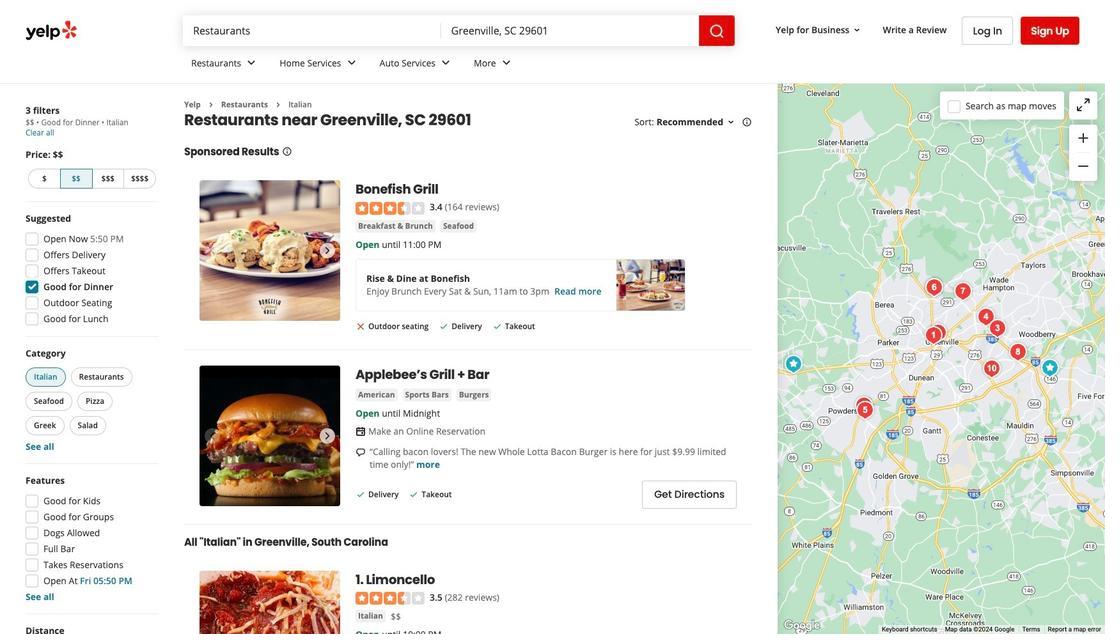 Task type: describe. For each thing, give the bounding box(es) containing it.
applebee's grill + bar image
[[781, 352, 807, 377]]

3.4 star rating image
[[356, 202, 425, 215]]

3 24 chevron down v2 image from the left
[[499, 55, 514, 71]]

1 horizontal spatial 16 info v2 image
[[742, 117, 752, 127]]

search image
[[710, 24, 725, 39]]

zoom out image
[[1076, 159, 1092, 174]]

previous image for applebee's grill + bar image
[[205, 429, 220, 444]]

expand map image
[[1076, 97, 1092, 113]]

none field things to do, nail salons, plumbers
[[183, 15, 441, 46]]

map region
[[778, 84, 1106, 635]]

1 vertical spatial olive garden italian restaurant image
[[980, 356, 1005, 382]]

things to do, nail salons, plumbers search field
[[183, 15, 441, 46]]

trio - a brick oven cafe image
[[926, 320, 951, 346]]

2 24 chevron down v2 image from the left
[[438, 55, 454, 71]]

3.5 star rating image
[[356, 593, 425, 605]]

1 vertical spatial 16 info v2 image
[[282, 147, 292, 157]]

antonio's pizza & pasta image
[[852, 393, 877, 419]]

0 horizontal spatial bonefish grill image
[[200, 181, 340, 321]]

1 24 chevron down v2 image from the left
[[344, 55, 359, 71]]

2 slideshow element from the top
[[200, 366, 340, 507]]

0 vertical spatial 16 chevron down v2 image
[[853, 25, 863, 35]]

tito's restaurant pizzeria image
[[951, 279, 976, 304]]

zoom in image
[[1076, 130, 1092, 146]]

business categories element
[[181, 46, 1080, 83]]

0 vertical spatial olive garden italian restaurant image
[[922, 275, 948, 300]]

16 checkmark v2 image for 16 close v2 icon
[[439, 322, 449, 332]]

16 speech v2 image
[[356, 448, 366, 458]]

16 chevron right v2 image
[[273, 100, 283, 110]]



Task type: vqa. For each thing, say whether or not it's contained in the screenshot.
the leftmost 16 CHEVRON DOWN V2 Icon
yes



Task type: locate. For each thing, give the bounding box(es) containing it.
None field
[[183, 15, 441, 46], [441, 15, 699, 46]]

google image
[[781, 618, 824, 635]]

1 vertical spatial 16 checkmark v2 image
[[356, 490, 366, 500]]

group
[[1070, 125, 1098, 181], [26, 148, 159, 191], [22, 212, 159, 330], [23, 347, 159, 454], [22, 475, 159, 604]]

1 slideshow element from the top
[[200, 181, 340, 321]]

None search field
[[183, 15, 735, 46]]

24 chevron down v2 image
[[244, 55, 259, 71]]

1 vertical spatial slideshow element
[[200, 366, 340, 507]]

previous image for the bonefish grill image to the left
[[205, 243, 220, 259]]

16 checkmark v2 image for 16 checkmark v2 icon to the left
[[409, 490, 419, 500]]

3 slideshow element from the top
[[200, 571, 340, 635]]

2 previous image from the top
[[205, 429, 220, 444]]

pizza house of powdersville image
[[853, 398, 879, 423]]

0 horizontal spatial 16 info v2 image
[[282, 147, 292, 157]]

0 horizontal spatial 16 checkmark v2 image
[[356, 490, 366, 500]]

1 horizontal spatial 24 chevron down v2 image
[[438, 55, 454, 71]]

previous image
[[205, 243, 220, 259], [205, 429, 220, 444]]

1 vertical spatial previous image
[[205, 429, 220, 444]]

0 horizontal spatial 24 chevron down v2 image
[[344, 55, 359, 71]]

address, neighborhood, city, state or zip search field
[[441, 15, 699, 46]]

olive garden italian restaurant image
[[922, 275, 948, 300], [980, 356, 1005, 382]]

next image
[[320, 429, 335, 444]]

limoncello image
[[921, 323, 947, 348]]

1 horizontal spatial 16 checkmark v2 image
[[439, 322, 449, 332]]

0 vertical spatial 16 info v2 image
[[742, 117, 752, 127]]

0 horizontal spatial olive garden italian restaurant image
[[922, 275, 948, 300]]

1 vertical spatial 16 chevron down v2 image
[[726, 117, 736, 127]]

2 vertical spatial slideshow element
[[200, 571, 340, 635]]

1 vertical spatial bonefish grill image
[[1038, 355, 1063, 381]]

none field address, neighborhood, city, state or zip
[[441, 15, 699, 46]]

0 vertical spatial 16 checkmark v2 image
[[492, 322, 503, 332]]

applebee's grill + bar image
[[200, 366, 340, 507]]

1 horizontal spatial 16 checkmark v2 image
[[492, 322, 503, 332]]

16 chevron right v2 image
[[206, 100, 216, 110]]

1 none field from the left
[[183, 15, 441, 46]]

0 vertical spatial 16 checkmark v2 image
[[439, 322, 449, 332]]

bonefish grill image
[[200, 181, 340, 321], [1038, 355, 1063, 381]]

slideshow element
[[200, 181, 340, 321], [200, 366, 340, 507], [200, 571, 340, 635]]

16 checkmark v2 image
[[439, 322, 449, 332], [409, 490, 419, 500]]

2 none field from the left
[[441, 15, 699, 46]]

olive garden italian restaurant image
[[922, 275, 948, 300]]

0 horizontal spatial 16 checkmark v2 image
[[409, 490, 419, 500]]

16 info v2 image
[[742, 117, 752, 127], [282, 147, 292, 157]]

0 vertical spatial bonefish grill image
[[200, 181, 340, 321]]

portofino's image
[[985, 316, 1011, 341]]

16 chevron down v2 image
[[853, 25, 863, 35], [726, 117, 736, 127]]

1 horizontal spatial bonefish grill image
[[1038, 355, 1063, 381]]

0 vertical spatial slideshow element
[[200, 181, 340, 321]]

adams bistro image
[[974, 304, 999, 330]]

1 horizontal spatial olive garden italian restaurant image
[[980, 356, 1005, 382]]

16 reservation v2 image
[[356, 427, 366, 437]]

16 close v2 image
[[356, 322, 366, 332]]

0 horizontal spatial 16 chevron down v2 image
[[726, 117, 736, 127]]

next image
[[320, 243, 335, 259]]

olive garden italian restaurant image left carrabba's italian grill icon
[[980, 356, 1005, 382]]

2 horizontal spatial 24 chevron down v2 image
[[499, 55, 514, 71]]

1 vertical spatial 16 checkmark v2 image
[[409, 490, 419, 500]]

1 horizontal spatial 16 chevron down v2 image
[[853, 25, 863, 35]]

1 previous image from the top
[[205, 243, 220, 259]]

olive garden italian restaurant image left the tito's restaurant pizzeria image
[[922, 275, 948, 300]]

0 vertical spatial previous image
[[205, 243, 220, 259]]

carrabba's italian grill image
[[1006, 339, 1031, 365]]

16 checkmark v2 image
[[492, 322, 503, 332], [356, 490, 366, 500]]

24 chevron down v2 image
[[344, 55, 359, 71], [438, 55, 454, 71], [499, 55, 514, 71]]



